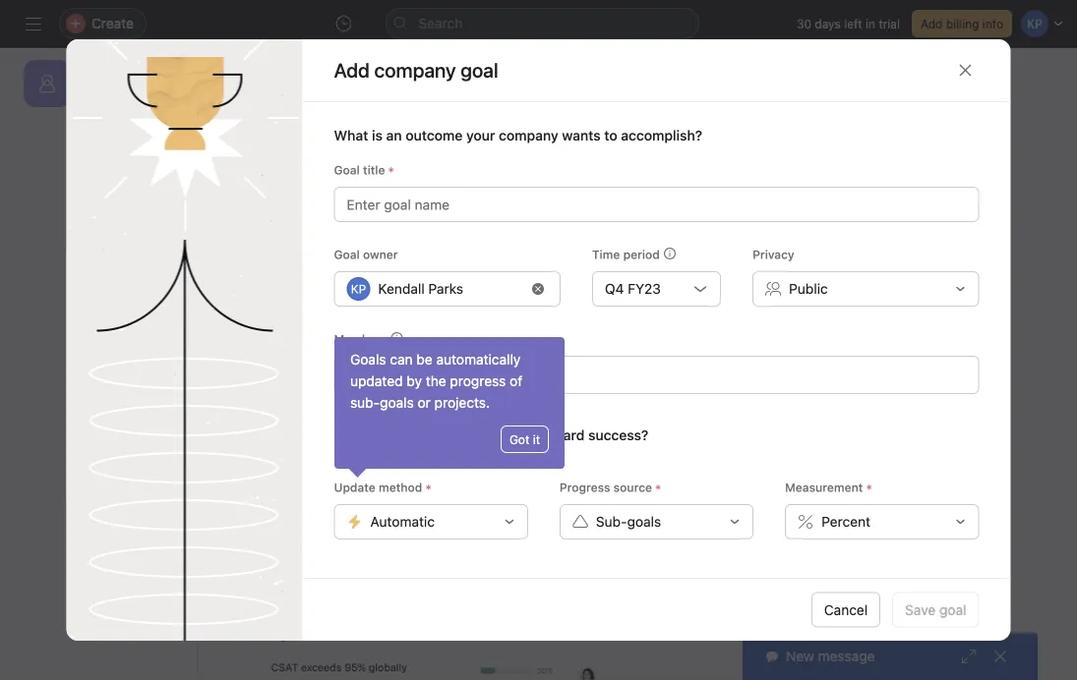 Task type: describe. For each thing, give the bounding box(es) containing it.
kendall
[[378, 281, 425, 297]]

by
[[407, 373, 422, 390]]

required image for method
[[422, 482, 434, 494]]

progress
[[560, 481, 610, 495]]

goals can be automatically updated by the progress of sub-goals or projects. tooltip
[[335, 337, 565, 475]]

left
[[844, 17, 863, 31]]

info
[[983, 17, 1004, 31]]

goals inside goals can be automatically updated by the progress of sub-goals or projects.
[[380, 395, 414, 411]]

my workspace
[[87, 60, 215, 83]]

can
[[390, 352, 413, 368]]

close this dialog image
[[958, 62, 974, 78]]

wants
[[562, 127, 601, 144]]

team goals link
[[87, 93, 160, 119]]

kp
[[351, 282, 366, 296]]

billing
[[946, 17, 979, 31]]

save goal button
[[893, 593, 979, 628]]

Enter goal name text field
[[334, 187, 979, 222]]

kendall parks
[[378, 281, 463, 297]]

sub-
[[596, 514, 627, 530]]

cancel
[[824, 602, 868, 618]]

parks
[[428, 281, 463, 297]]

public button
[[753, 272, 979, 307]]

updated
[[350, 373, 403, 390]]

add for add billing info
[[921, 17, 943, 31]]

close image
[[993, 649, 1008, 665]]

my goals link
[[184, 93, 242, 119]]

search
[[419, 15, 463, 31]]

time
[[592, 248, 620, 262]]

sub-goals button
[[560, 505, 754, 540]]

is
[[372, 127, 383, 144]]

add company goal dialog
[[66, 39, 1011, 669]]

company goal
[[374, 59, 498, 82]]

automatically
[[436, 352, 521, 368]]

of
[[510, 373, 523, 390]]

to
[[369, 448, 380, 461]]

q4 fy23 button
[[592, 272, 721, 307]]

time period
[[592, 248, 660, 262]]

members
[[334, 333, 387, 346]]

goal for goal owner
[[334, 248, 360, 262]]

you
[[392, 427, 415, 444]]

sub-
[[350, 395, 380, 411]]

required image for percent
[[863, 482, 875, 494]]

team goals
[[87, 93, 160, 109]]

set
[[383, 448, 400, 461]]

progress source
[[560, 481, 652, 495]]

public
[[789, 281, 828, 297]]

to accomplish?
[[604, 127, 703, 144]]

trial
[[879, 17, 900, 31]]

got
[[510, 433, 530, 447]]

remove image
[[532, 283, 544, 295]]

projects.
[[434, 395, 490, 411]]

will
[[367, 427, 388, 444]]

outcome
[[406, 127, 463, 144]]

goals for team goals
[[125, 93, 160, 109]]

expand new message image
[[961, 649, 977, 665]]

your
[[466, 127, 495, 144]]

method
[[379, 481, 422, 495]]

progress inside goals can be automatically updated by the progress of sub-goals or projects.
[[450, 373, 506, 390]]



Task type: locate. For each thing, give the bounding box(es) containing it.
required image
[[385, 164, 397, 176], [422, 482, 434, 494]]

required image down "an"
[[385, 164, 397, 176]]

add left billing
[[921, 17, 943, 31]]

goal title
[[334, 163, 385, 177]]

goals down source
[[627, 514, 661, 530]]

add inside button
[[921, 17, 943, 31]]

period
[[623, 248, 660, 262]]

1 vertical spatial required image
[[422, 482, 434, 494]]

add billing info button
[[912, 10, 1012, 37]]

goals right my
[[207, 93, 242, 109]]

sub-goals
[[596, 514, 661, 530]]

1 goal from the top
[[334, 163, 360, 177]]

the
[[426, 373, 446, 390]]

0 horizontal spatial add
[[334, 59, 370, 82]]

goal for goal title
[[334, 163, 360, 177]]

required image down learn to set measurable targets link
[[422, 482, 434, 494]]

what is an outcome your company wants to accomplish?
[[334, 127, 703, 144]]

how will you measure progress toward success? learn to set measurable targets
[[334, 427, 649, 461]]

2 required image from the left
[[863, 482, 875, 494]]

my
[[184, 93, 204, 109]]

1 vertical spatial add
[[334, 59, 370, 82]]

goals inside dropdown button
[[627, 514, 661, 530]]

owner
[[363, 248, 398, 262]]

what
[[334, 127, 368, 144]]

required image up percent dropdown button
[[863, 482, 875, 494]]

goals
[[125, 93, 160, 109], [207, 93, 242, 109], [380, 395, 414, 411], [627, 514, 661, 530]]

how
[[334, 427, 363, 444]]

0 horizontal spatial required image
[[652, 482, 664, 494]]

source
[[614, 481, 652, 495]]

be
[[417, 352, 433, 368]]

q4
[[605, 281, 624, 297]]

percent button
[[785, 505, 979, 540]]

required image
[[652, 482, 664, 494], [863, 482, 875, 494]]

cancel button
[[811, 593, 881, 628]]

goals can be automatically updated by the progress of sub-goals or projects.
[[350, 352, 523, 411]]

search list box
[[385, 8, 700, 39]]

in
[[866, 17, 876, 31]]

toward success?
[[540, 427, 649, 444]]

progress down automatically
[[450, 373, 506, 390]]

Name or email text field
[[347, 363, 453, 387]]

update
[[334, 481, 376, 495]]

new message
[[786, 649, 875, 665]]

or
[[418, 395, 431, 411]]

0 vertical spatial required image
[[385, 164, 397, 176]]

goal
[[334, 163, 360, 177], [334, 248, 360, 262]]

goal owner
[[334, 248, 398, 262]]

30 days left in trial
[[797, 17, 900, 31]]

automatic
[[370, 514, 435, 530]]

measure
[[419, 427, 475, 444]]

add for add company goal
[[334, 59, 370, 82]]

an
[[386, 127, 402, 144]]

days
[[815, 17, 841, 31]]

got it
[[510, 433, 540, 447]]

got it button
[[501, 426, 549, 454]]

save
[[905, 602, 936, 618]]

add
[[921, 17, 943, 31], [334, 59, 370, 82]]

goals
[[350, 352, 386, 368]]

company
[[499, 127, 558, 144]]

1 vertical spatial progress
[[479, 427, 536, 444]]

progress up targets
[[479, 427, 536, 444]]

title
[[363, 163, 385, 177]]

q4 fy23
[[605, 281, 661, 297]]

add company goal
[[334, 59, 498, 82]]

0 vertical spatial progress
[[450, 373, 506, 390]]

goals for my goals
[[207, 93, 242, 109]]

percent
[[822, 514, 871, 530]]

required image for title
[[385, 164, 397, 176]]

goal left owner
[[334, 248, 360, 262]]

goals down the "my workspace"
[[125, 93, 160, 109]]

1 horizontal spatial add
[[921, 17, 943, 31]]

add billing info
[[921, 17, 1004, 31]]

targets
[[471, 448, 511, 461]]

progress inside how will you measure progress toward success? learn to set measurable targets
[[479, 427, 536, 444]]

add up what
[[334, 59, 370, 82]]

measurement
[[785, 481, 863, 495]]

privacy
[[753, 248, 795, 262]]

1 required image from the left
[[652, 482, 664, 494]]

required image for sub-goals
[[652, 482, 664, 494]]

team
[[87, 93, 122, 109]]

2 goal from the top
[[334, 248, 360, 262]]

automatic button
[[334, 505, 528, 540]]

goals left or
[[380, 395, 414, 411]]

goals for sub-goals
[[627, 514, 661, 530]]

30
[[797, 17, 812, 31]]

0 vertical spatial add
[[921, 17, 943, 31]]

goal left title
[[334, 163, 360, 177]]

0 vertical spatial goal
[[334, 163, 360, 177]]

search button
[[385, 8, 700, 39]]

learn to set measurable targets link
[[334, 448, 511, 461]]

save goal
[[905, 602, 967, 618]]

progress
[[450, 373, 506, 390], [479, 427, 536, 444]]

measurable
[[404, 448, 468, 461]]

learn
[[334, 448, 365, 461]]

1 horizontal spatial required image
[[863, 482, 875, 494]]

0 horizontal spatial required image
[[385, 164, 397, 176]]

it
[[533, 433, 540, 447]]

my goals
[[184, 93, 242, 109]]

fy23
[[628, 281, 661, 297]]

goal
[[940, 602, 967, 618]]

add inside dialog
[[334, 59, 370, 82]]

required image up "sub-goals" dropdown button
[[652, 482, 664, 494]]

1 horizontal spatial required image
[[422, 482, 434, 494]]

update method
[[334, 481, 422, 495]]

1 vertical spatial goal
[[334, 248, 360, 262]]



Task type: vqa. For each thing, say whether or not it's contained in the screenshot.
Task name text box related to Mark complete image within Duplicate of rocket cell
no



